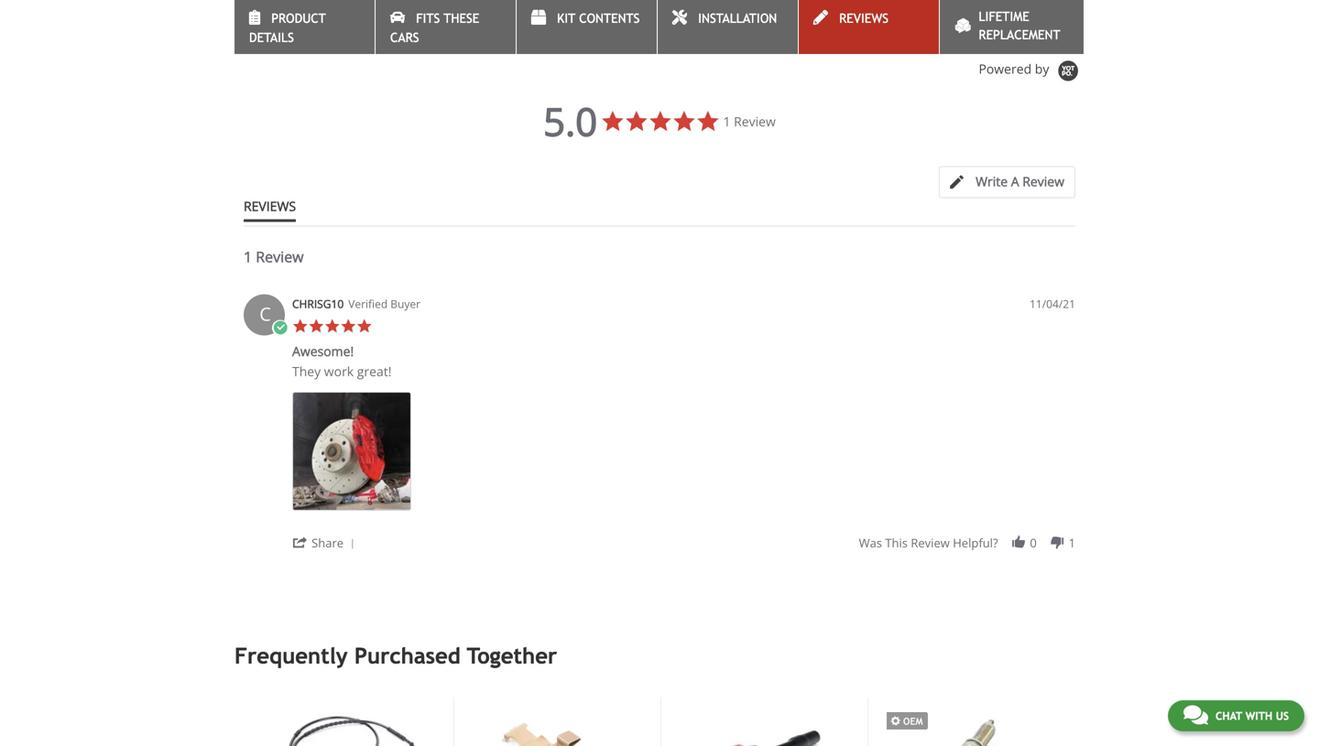 Task type: vqa. For each thing, say whether or not it's contained in the screenshot.
Tire associated with Tire Stickers
no



Task type: locate. For each thing, give the bounding box(es) containing it.
awesome!
[[292, 343, 354, 360]]

review inside 'dropdown button'
[[1023, 173, 1065, 190]]

c
[[259, 301, 271, 326]]

kit
[[557, 11, 575, 26]]

frequently
[[235, 643, 348, 669]]

was this review helpful?
[[859, 535, 998, 551]]

star image
[[292, 318, 308, 334], [308, 318, 324, 334], [340, 318, 356, 334], [356, 318, 372, 334]]

star image
[[324, 318, 340, 334]]

reviews
[[839, 11, 889, 26], [235, 14, 305, 36]]

these
[[444, 11, 479, 26]]

1 horizontal spatial review
[[734, 113, 776, 130]]

chrisg10 verified buyer
[[292, 296, 421, 311]]

chat with us
[[1216, 710, 1289, 723]]

product details link
[[235, 0, 375, 54]]

replacement
[[979, 27, 1060, 42]]

star image down chrisg10
[[308, 318, 324, 334]]

5.0 star rating element
[[543, 95, 597, 147]]

comments image
[[1184, 704, 1208, 726]]

installation
[[698, 11, 777, 26]]

kit contents
[[557, 11, 640, 26]]

review date 11/04/21 element
[[1030, 296, 1076, 312]]

1
[[723, 113, 731, 130], [244, 247, 252, 266], [1069, 535, 1076, 551]]

lifetime replacement link
[[940, 0, 1084, 54]]

1 horizontal spatial 1 review
[[723, 113, 776, 130]]

2 star image from the left
[[308, 318, 324, 334]]

purchased
[[354, 643, 461, 669]]

powered by
[[979, 60, 1053, 77]]

together
[[467, 643, 557, 669]]

circle checkmark image
[[272, 320, 288, 336]]

0 horizontal spatial review
[[256, 247, 304, 266]]

0 vertical spatial 1 review
[[723, 113, 776, 130]]

chat
[[1216, 710, 1242, 723]]

2 vertical spatial review
[[256, 247, 304, 266]]

was
[[859, 535, 882, 551]]

write
[[976, 173, 1008, 190]]

rear brake pad wear sensor image
[[265, 698, 433, 747]]

1 vertical spatial 1 review
[[244, 247, 304, 266]]

lifetime replacement
[[979, 9, 1060, 42]]

powered by link
[[979, 60, 1085, 83]]

1 vertical spatial review
[[1023, 173, 1065, 190]]

contents
[[579, 11, 640, 26]]

star image down 'verified'
[[356, 318, 372, 334]]

kit contents link
[[517, 0, 657, 54]]

us
[[1276, 710, 1289, 723]]

2 horizontal spatial review
[[1023, 173, 1065, 190]]

great!
[[357, 363, 392, 380]]

group
[[859, 535, 1076, 551]]

fits these cars link
[[376, 0, 516, 54]]

share image
[[292, 535, 308, 551]]

review
[[911, 535, 950, 551]]

1 vertical spatial 1
[[244, 247, 252, 266]]

star image right circle checkmark 'image'
[[292, 318, 308, 334]]

helpful?
[[953, 535, 998, 551]]

list item
[[292, 392, 411, 511]]

review
[[734, 113, 776, 130], [1023, 173, 1065, 190], [256, 247, 304, 266]]

cars
[[390, 30, 419, 45]]

vote down review by chrisg10 on  4 nov 2021 image
[[1049, 535, 1065, 551]]

product
[[271, 11, 326, 26]]

work
[[324, 363, 354, 380]]

star image down chrisg10 verified buyer
[[340, 318, 356, 334]]

0 horizontal spatial reviews
[[235, 14, 305, 36]]

1 review
[[723, 113, 776, 130], [244, 247, 304, 266]]

b-series performance ignition coil - red image
[[680, 698, 847, 747]]

4 star image from the left
[[356, 318, 372, 334]]

2 vertical spatial 1
[[1069, 535, 1076, 551]]

0 vertical spatial 1
[[723, 113, 731, 130]]

2 horizontal spatial 1
[[1069, 535, 1076, 551]]

vote up review by chrisg10 on  4 nov 2021 image
[[1011, 535, 1027, 551]]



Task type: describe. For each thing, give the bounding box(es) containing it.
write no frame image
[[950, 175, 973, 189]]

share
[[312, 535, 344, 551]]

0
[[1030, 535, 1037, 551]]

they
[[292, 363, 321, 380]]

11/04/21
[[1030, 296, 1076, 311]]

reviews
[[244, 197, 296, 215]]

3 star image from the left
[[340, 318, 356, 334]]

lifetime
[[979, 9, 1029, 24]]

installation link
[[658, 0, 798, 54]]

write a review
[[976, 173, 1065, 190]]

0 horizontal spatial 1 review
[[244, 247, 304, 266]]

image of review by chrisg10 on  4 nov 2021 number 1 image
[[292, 392, 411, 511]]

reviews link
[[799, 0, 939, 54]]

fits these cars
[[390, 11, 479, 45]]

anti rattle clip - priced each image
[[473, 698, 640, 747]]

buyer
[[391, 296, 421, 311]]

awesome! they work great!
[[292, 343, 392, 380]]

spark plug - priced each (ngk 94201) image
[[887, 698, 1054, 747]]

fits
[[416, 11, 440, 26]]

1 horizontal spatial reviews
[[839, 11, 889, 26]]

a
[[1011, 173, 1019, 190]]

0 horizontal spatial 1
[[244, 247, 252, 266]]

seperator image
[[347, 539, 358, 550]]

1 star image from the left
[[292, 318, 308, 334]]

product details
[[249, 11, 326, 45]]

group containing was this review helpful?
[[859, 535, 1076, 551]]

with
[[1246, 710, 1273, 723]]

5.0
[[543, 95, 597, 147]]

details
[[249, 30, 294, 45]]

by
[[1035, 60, 1049, 77]]

chat with us link
[[1168, 701, 1305, 732]]

powered
[[979, 60, 1032, 77]]

this
[[885, 535, 908, 551]]

write a review button
[[939, 166, 1076, 198]]

awesome! heading
[[292, 343, 354, 364]]

0 vertical spatial review
[[734, 113, 776, 130]]

1 horizontal spatial 1
[[723, 113, 731, 130]]

verified
[[348, 296, 388, 311]]

chrisg10
[[292, 296, 344, 311]]

verified buyer heading
[[348, 296, 421, 312]]

share button
[[292, 534, 361, 551]]

frequently purchased together
[[235, 643, 557, 669]]



